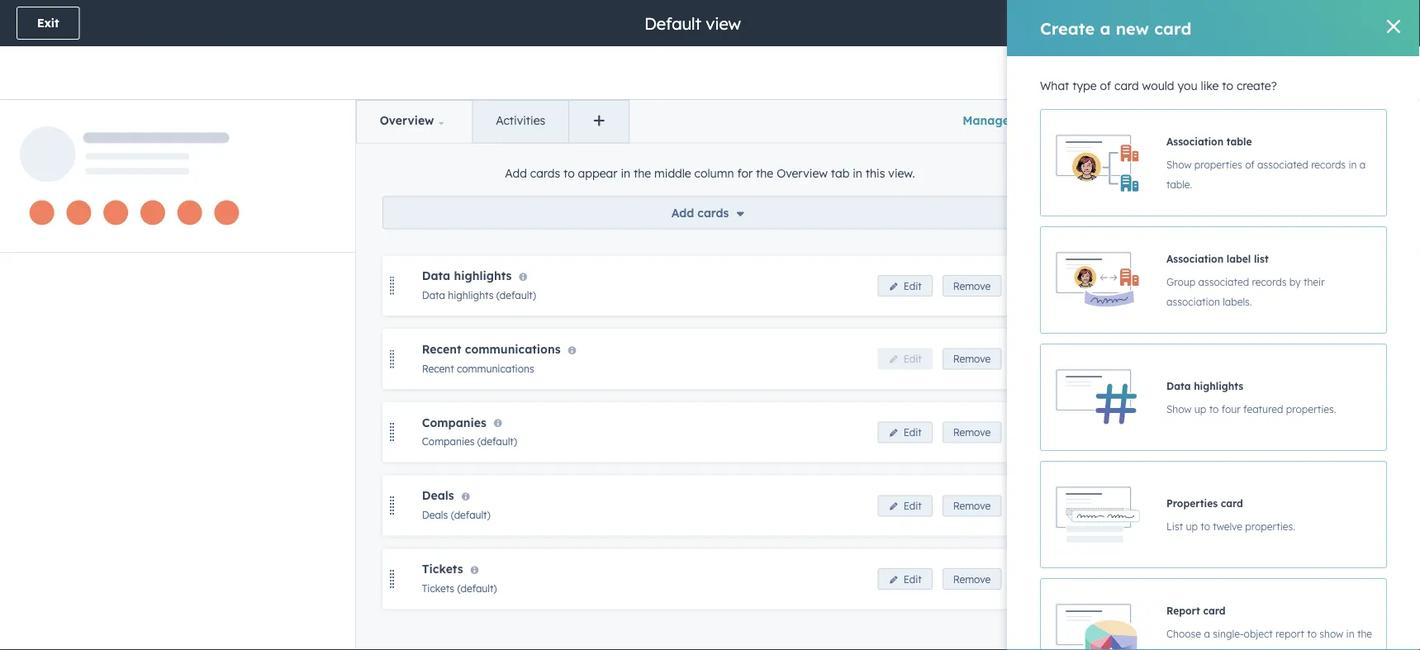 Task type: vqa. For each thing, say whether or not it's contained in the screenshot.
EDIT associated with Recent communications
yes



Task type: describe. For each thing, give the bounding box(es) containing it.
(default) for deals
[[451, 509, 491, 521]]

remove for recent communications
[[953, 353, 991, 365]]

edit button for deals
[[878, 495, 933, 517]]

close image
[[1387, 20, 1401, 33]]

0 vertical spatial column
[[695, 166, 734, 180]]

card up single-
[[1203, 604, 1226, 617]]

associated inside group associated records by their association labels.
[[1199, 276, 1249, 288]]

group associated records by their association labels.
[[1167, 276, 1325, 308]]

cards for add cards
[[698, 205, 729, 220]]

remove button for companies
[[943, 422, 1002, 443]]

for
[[737, 166, 753, 180]]

what
[[1040, 78, 1069, 93]]

(default) for companies
[[477, 436, 517, 448]]

data highlights (default)
[[422, 289, 536, 301]]

you
[[1178, 78, 1198, 93]]

navigation containing overview
[[356, 100, 630, 143]]

companies for companies (default)
[[422, 436, 475, 448]]

deals (default)
[[422, 509, 491, 521]]

list
[[1167, 520, 1183, 533]]

table.
[[1167, 178, 1193, 190]]

1 vertical spatial properties.
[[1246, 520, 1296, 533]]

card right the new
[[1154, 18, 1192, 38]]

manage
[[963, 113, 1010, 128]]

save button
[[1206, 7, 1275, 40]]

tickets for tickets
[[422, 562, 463, 576]]

show properties of associated records in a table.
[[1167, 158, 1366, 190]]

1 horizontal spatial overview
[[777, 166, 828, 180]]

1 vertical spatial highlights
[[448, 289, 494, 301]]

1 recent communications from the top
[[422, 342, 561, 356]]

0 vertical spatial communications
[[465, 342, 561, 356]]

1 recent from the top
[[422, 342, 461, 356]]

0 vertical spatial properties.
[[1286, 403, 1337, 415]]

add for add cards to appear in the middle column for the overview tab in this view.
[[505, 166, 527, 180]]

data highlights for up
[[1167, 380, 1244, 392]]

association table
[[1167, 135, 1252, 147]]

list
[[1254, 252, 1269, 265]]

activities
[[496, 113, 546, 128]]

remove for deals
[[953, 500, 991, 512]]

choose
[[1167, 628, 1202, 640]]

create a new card
[[1040, 18, 1192, 38]]

show for show properties of associated records in a table.
[[1167, 158, 1192, 171]]

overview button
[[357, 101, 472, 142]]

tabs
[[1013, 113, 1038, 128]]

edit button for companies
[[878, 422, 933, 443]]

featured
[[1244, 403, 1284, 415]]

association label list
[[1167, 252, 1269, 265]]

remove button for tickets
[[943, 569, 1002, 590]]

labels.
[[1223, 295, 1252, 308]]

create
[[1040, 18, 1095, 38]]

records inside group associated records by their association labels.
[[1252, 276, 1287, 288]]

edit button for recent communications
[[878, 348, 933, 370]]

add cards
[[672, 205, 729, 220]]

edit for recent communications
[[904, 353, 922, 365]]

tickets for tickets (default)
[[422, 582, 455, 595]]

2 recent from the top
[[422, 362, 454, 375]]

save for save
[[1226, 16, 1254, 30]]

page.
[[1292, 647, 1318, 650]]

association
[[1167, 295, 1220, 308]]

edit button for tickets
[[878, 569, 933, 590]]

associated inside show properties of associated records in a table.
[[1258, 158, 1309, 171]]

properties card
[[1167, 497, 1243, 509]]

remove button for data highlights
[[943, 275, 1002, 297]]

this
[[866, 166, 885, 180]]

highlights for show
[[1194, 380, 1244, 392]]

companies for companies
[[422, 415, 487, 430]]

in inside show properties of associated records in a table.
[[1349, 158, 1357, 171]]

2 recent communications from the top
[[422, 362, 534, 375]]

add for add cards
[[672, 205, 694, 220]]

card left would
[[1115, 78, 1139, 93]]

twelve
[[1213, 520, 1243, 533]]

cards for add cards to appear in the middle column for the overview tab in this view.
[[530, 166, 560, 180]]

tickets (default)
[[422, 582, 497, 595]]

show for show up to four featured properties.
[[1167, 403, 1192, 415]]

card up list up to twelve properties.
[[1221, 497, 1243, 509]]

and
[[1337, 16, 1358, 30]]

single-
[[1213, 628, 1244, 640]]



Task type: locate. For each thing, give the bounding box(es) containing it.
1 horizontal spatial middle
[[1167, 647, 1198, 650]]

3 remove button from the top
[[943, 422, 1002, 443]]

2 deals from the top
[[422, 509, 448, 521]]

remove button
[[943, 275, 1002, 297], [943, 348, 1002, 370], [943, 422, 1002, 443], [943, 495, 1002, 517], [943, 569, 1002, 590]]

manage tabs
[[963, 113, 1038, 128]]

records inside show properties of associated records in a table.
[[1311, 158, 1346, 171]]

save inside save and exit button
[[1305, 16, 1333, 30]]

middle
[[654, 166, 691, 180], [1167, 647, 1198, 650]]

0 vertical spatial data
[[422, 268, 450, 283]]

1 vertical spatial data highlights
[[1167, 380, 1244, 392]]

what type of card would you like to create?
[[1040, 78, 1277, 93]]

1 vertical spatial recent
[[422, 362, 454, 375]]

1 remove button from the top
[[943, 275, 1002, 297]]

associated down association label list
[[1199, 276, 1249, 288]]

2 vertical spatial data
[[1167, 380, 1191, 392]]

show up table.
[[1167, 158, 1192, 171]]

2 remove button from the top
[[943, 348, 1002, 370]]

middle inside choose a single-object report to show in the middle column of a record page.
[[1167, 647, 1198, 650]]

save and exit
[[1305, 16, 1383, 30]]

report card
[[1167, 604, 1226, 617]]

5 edit from the top
[[904, 573, 922, 585]]

communications
[[465, 342, 561, 356], [457, 362, 534, 375]]

remove button for deals
[[943, 495, 1002, 517]]

add down the add cards to appear in the middle column for the overview tab in this view.
[[672, 205, 694, 220]]

save inside save button
[[1226, 16, 1254, 30]]

0 horizontal spatial records
[[1252, 276, 1287, 288]]

deals up tickets (default)
[[422, 509, 448, 521]]

3 edit from the top
[[904, 426, 922, 439]]

records
[[1311, 158, 1346, 171], [1252, 276, 1287, 288]]

exit
[[1362, 16, 1383, 30]]

to inside choose a single-object report to show in the middle column of a record page.
[[1307, 628, 1317, 640]]

in inside choose a single-object report to show in the middle column of a record page.
[[1347, 628, 1355, 640]]

properties
[[1167, 497, 1218, 509]]

None checkbox
[[1040, 109, 1387, 216], [1040, 226, 1387, 334], [1040, 344, 1387, 451], [1040, 578, 1387, 650], [1040, 109, 1387, 216], [1040, 226, 1387, 334], [1040, 344, 1387, 451], [1040, 578, 1387, 650]]

(default) for tickets
[[457, 582, 497, 595]]

1 save from the left
[[1226, 16, 1254, 30]]

of down single-
[[1238, 647, 1247, 650]]

2 show from the top
[[1167, 403, 1192, 415]]

middle up add cards
[[654, 166, 691, 180]]

0 vertical spatial companies
[[422, 415, 487, 430]]

companies up companies (default)
[[422, 415, 487, 430]]

data highlights
[[422, 268, 512, 283], [1167, 380, 1244, 392]]

manage tabs button
[[949, 100, 1064, 141]]

3 edit button from the top
[[878, 422, 933, 443]]

association for associated
[[1167, 252, 1224, 265]]

edit
[[904, 280, 922, 292], [904, 353, 922, 365], [904, 426, 922, 439], [904, 500, 922, 512], [904, 573, 922, 585]]

0 horizontal spatial save
[[1226, 16, 1254, 30]]

data for show
[[1167, 380, 1191, 392]]

2 vertical spatial highlights
[[1194, 380, 1244, 392]]

1 horizontal spatial records
[[1311, 158, 1346, 171]]

view.
[[889, 166, 915, 180]]

remove for data highlights
[[953, 280, 991, 292]]

1 vertical spatial associated
[[1199, 276, 1249, 288]]

0 vertical spatial data highlights
[[422, 268, 512, 283]]

cards left appear
[[530, 166, 560, 180]]

1 remove from the top
[[953, 280, 991, 292]]

the inside choose a single-object report to show in the middle column of a record page.
[[1358, 628, 1373, 640]]

to up the page.
[[1307, 628, 1317, 640]]

1 horizontal spatial cards
[[698, 205, 729, 220]]

card
[[1154, 18, 1192, 38], [1115, 78, 1139, 93], [1221, 497, 1243, 509], [1203, 604, 1226, 617]]

a inside show properties of associated records in a table.
[[1360, 158, 1366, 171]]

choose a single-object report to show in the middle column of a record page.
[[1167, 628, 1373, 650]]

to left the four at the bottom
[[1209, 403, 1219, 415]]

add down "activities" button
[[505, 166, 527, 180]]

2 tickets from the top
[[422, 582, 455, 595]]

add inside popup button
[[672, 205, 694, 220]]

0 vertical spatial overview
[[380, 113, 434, 128]]

type
[[1073, 78, 1097, 93]]

1 horizontal spatial associated
[[1258, 158, 1309, 171]]

2 edit button from the top
[[878, 348, 933, 370]]

1 vertical spatial show
[[1167, 403, 1192, 415]]

associated right properties
[[1258, 158, 1309, 171]]

in
[[1349, 158, 1357, 171], [621, 166, 631, 180], [853, 166, 863, 180], [1347, 628, 1355, 640]]

0 vertical spatial up
[[1195, 403, 1207, 415]]

data for data
[[422, 268, 450, 283]]

1 horizontal spatial the
[[756, 166, 774, 180]]

2 edit from the top
[[904, 353, 922, 365]]

1 horizontal spatial column
[[1201, 647, 1235, 650]]

edit button
[[878, 275, 933, 297], [878, 348, 933, 370], [878, 422, 933, 443], [878, 495, 933, 517], [878, 569, 933, 590]]

1 horizontal spatial data highlights
[[1167, 380, 1244, 392]]

3 remove from the top
[[953, 426, 991, 439]]

would
[[1142, 78, 1175, 93]]

column
[[695, 166, 734, 180], [1201, 647, 1235, 650]]

the right appear
[[634, 166, 651, 180]]

properties. right twelve
[[1246, 520, 1296, 533]]

Name editor field
[[643, 12, 746, 34]]

0 vertical spatial recent communications
[[422, 342, 561, 356]]

of right "type"
[[1100, 78, 1111, 93]]

1 vertical spatial companies
[[422, 436, 475, 448]]

deals for deals (default)
[[422, 509, 448, 521]]

companies
[[422, 415, 487, 430], [422, 436, 475, 448]]

highlights
[[454, 268, 512, 283], [448, 289, 494, 301], [1194, 380, 1244, 392]]

0 vertical spatial tickets
[[422, 562, 463, 576]]

recent
[[422, 342, 461, 356], [422, 362, 454, 375]]

1 edit from the top
[[904, 280, 922, 292]]

report
[[1167, 604, 1200, 617]]

2 vertical spatial of
[[1238, 647, 1247, 650]]

tickets down deals (default)
[[422, 582, 455, 595]]

tickets
[[422, 562, 463, 576], [422, 582, 455, 595]]

1 vertical spatial communications
[[457, 362, 534, 375]]

0 vertical spatial cards
[[530, 166, 560, 180]]

to for list up to twelve properties.
[[1201, 520, 1210, 533]]

to for show up to four featured properties.
[[1209, 403, 1219, 415]]

5 edit button from the top
[[878, 569, 933, 590]]

0 horizontal spatial data highlights
[[422, 268, 512, 283]]

None checkbox
[[1040, 461, 1387, 568]]

navigation
[[356, 100, 630, 143]]

remove for tickets
[[953, 573, 991, 585]]

0 horizontal spatial column
[[695, 166, 734, 180]]

the right for
[[756, 166, 774, 180]]

save for save and exit
[[1305, 16, 1333, 30]]

0 horizontal spatial overview
[[380, 113, 434, 128]]

association up properties
[[1167, 135, 1224, 147]]

report
[[1276, 628, 1305, 640]]

recent communications
[[422, 342, 561, 356], [422, 362, 534, 375]]

by
[[1290, 276, 1301, 288]]

remove
[[953, 280, 991, 292], [953, 353, 991, 365], [953, 426, 991, 439], [953, 500, 991, 512], [953, 573, 991, 585]]

tab
[[831, 166, 850, 180]]

appear
[[578, 166, 618, 180]]

save
[[1226, 16, 1254, 30], [1305, 16, 1333, 30]]

of down table
[[1245, 158, 1255, 171]]

0 horizontal spatial cards
[[530, 166, 560, 180]]

0 vertical spatial show
[[1167, 158, 1192, 171]]

(default)
[[496, 289, 536, 301], [477, 436, 517, 448], [451, 509, 491, 521], [457, 582, 497, 595]]

5 remove button from the top
[[943, 569, 1002, 590]]

to
[[1222, 78, 1234, 93], [564, 166, 575, 180], [1209, 403, 1219, 415], [1201, 520, 1210, 533], [1307, 628, 1317, 640]]

to left appear
[[564, 166, 575, 180]]

group
[[1167, 276, 1196, 288]]

associated
[[1258, 158, 1309, 171], [1199, 276, 1249, 288]]

like
[[1201, 78, 1219, 93]]

properties.
[[1286, 403, 1337, 415], [1246, 520, 1296, 533]]

0 vertical spatial records
[[1311, 158, 1346, 171]]

new
[[1116, 18, 1149, 38]]

1 vertical spatial tickets
[[422, 582, 455, 595]]

show left the four at the bottom
[[1167, 403, 1192, 415]]

0 horizontal spatial the
[[634, 166, 651, 180]]

0 vertical spatial middle
[[654, 166, 691, 180]]

save up create?
[[1226, 16, 1254, 30]]

0 horizontal spatial middle
[[654, 166, 691, 180]]

companies (default)
[[422, 436, 517, 448]]

column inside choose a single-object report to show in the middle column of a record page.
[[1201, 647, 1235, 650]]

0 vertical spatial association
[[1167, 135, 1224, 147]]

save and exit button
[[1285, 7, 1404, 40]]

show up to four featured properties.
[[1167, 403, 1337, 415]]

deals for deals
[[422, 489, 454, 503]]

association for properties
[[1167, 135, 1224, 147]]

show
[[1320, 628, 1344, 640]]

up
[[1195, 403, 1207, 415], [1186, 520, 1198, 533]]

of for associated
[[1245, 158, 1255, 171]]

highlights for data
[[454, 268, 512, 283]]

1 vertical spatial deals
[[422, 509, 448, 521]]

overview
[[380, 113, 434, 128], [777, 166, 828, 180]]

deals up deals (default)
[[422, 489, 454, 503]]

1 vertical spatial up
[[1186, 520, 1198, 533]]

1 vertical spatial overview
[[777, 166, 828, 180]]

edit for tickets
[[904, 573, 922, 585]]

cards
[[530, 166, 560, 180], [698, 205, 729, 220]]

properties. right featured in the right of the page
[[1286, 403, 1337, 415]]

tickets up tickets (default)
[[422, 562, 463, 576]]

activities button
[[472, 101, 569, 142]]

show
[[1167, 158, 1192, 171], [1167, 403, 1192, 415]]

1 vertical spatial of
[[1245, 158, 1255, 171]]

record
[[1259, 647, 1289, 650]]

column down single-
[[1201, 647, 1235, 650]]

label
[[1227, 252, 1251, 265]]

1 edit button from the top
[[878, 275, 933, 297]]

four
[[1222, 403, 1241, 415]]

of
[[1100, 78, 1111, 93], [1245, 158, 1255, 171], [1238, 647, 1247, 650]]

association
[[1167, 135, 1224, 147], [1167, 252, 1224, 265]]

save left and
[[1305, 16, 1333, 30]]

1 vertical spatial recent communications
[[422, 362, 534, 375]]

add cards to appear in the middle column for the overview tab in this view.
[[505, 166, 915, 180]]

properties
[[1195, 158, 1243, 171]]

up right list
[[1186, 520, 1198, 533]]

data highlights up data highlights (default)
[[422, 268, 512, 283]]

cards down the add cards to appear in the middle column for the overview tab in this view.
[[698, 205, 729, 220]]

up left the four at the bottom
[[1195, 403, 1207, 415]]

0 vertical spatial associated
[[1258, 158, 1309, 171]]

none checkbox containing properties card
[[1040, 461, 1387, 568]]

1 vertical spatial column
[[1201, 647, 1235, 650]]

show inside show properties of associated records in a table.
[[1167, 158, 1192, 171]]

0 vertical spatial add
[[505, 166, 527, 180]]

1 show from the top
[[1167, 158, 1192, 171]]

1 horizontal spatial save
[[1305, 16, 1333, 30]]

1 tickets from the top
[[422, 562, 463, 576]]

0 vertical spatial recent
[[422, 342, 461, 356]]

to left twelve
[[1201, 520, 1210, 533]]

cards inside popup button
[[698, 205, 729, 220]]

the right show
[[1358, 628, 1373, 640]]

create?
[[1237, 78, 1277, 93]]

1 vertical spatial cards
[[698, 205, 729, 220]]

2 horizontal spatial the
[[1358, 628, 1373, 640]]

2 save from the left
[[1305, 16, 1333, 30]]

1 vertical spatial data
[[422, 289, 445, 301]]

edit for deals
[[904, 500, 922, 512]]

deals
[[422, 489, 454, 503], [422, 509, 448, 521]]

overview inside button
[[380, 113, 434, 128]]

recent down data highlights (default)
[[422, 342, 461, 356]]

table
[[1227, 135, 1252, 147]]

4 remove button from the top
[[943, 495, 1002, 517]]

1 vertical spatial add
[[672, 205, 694, 220]]

2 remove from the top
[[953, 353, 991, 365]]

1 vertical spatial association
[[1167, 252, 1224, 265]]

0 horizontal spatial add
[[505, 166, 527, 180]]

data highlights up the four at the bottom
[[1167, 380, 1244, 392]]

0 vertical spatial highlights
[[454, 268, 512, 283]]

1 vertical spatial records
[[1252, 276, 1287, 288]]

of inside choose a single-object report to show in the middle column of a record page.
[[1238, 647, 1247, 650]]

0 horizontal spatial associated
[[1199, 276, 1249, 288]]

add cards button
[[382, 196, 1038, 229]]

edit for data highlights
[[904, 280, 922, 292]]

association up group
[[1167, 252, 1224, 265]]

data highlights for highlights
[[422, 268, 512, 283]]

of inside show properties of associated records in a table.
[[1245, 158, 1255, 171]]

exit
[[37, 16, 59, 30]]

1 companies from the top
[[422, 415, 487, 430]]

add
[[505, 166, 527, 180], [672, 205, 694, 220]]

remove button for recent communications
[[943, 348, 1002, 370]]

up for show
[[1195, 403, 1207, 415]]

1 horizontal spatial add
[[672, 205, 694, 220]]

2 association from the top
[[1167, 252, 1224, 265]]

column left for
[[695, 166, 734, 180]]

list up to twelve properties.
[[1167, 520, 1296, 533]]

a
[[1100, 18, 1111, 38], [1360, 158, 1366, 171], [1204, 628, 1210, 640], [1250, 647, 1256, 650]]

remove for companies
[[953, 426, 991, 439]]

middle down choose
[[1167, 647, 1198, 650]]

of for card
[[1100, 78, 1111, 93]]

up for list
[[1186, 520, 1198, 533]]

1 deals from the top
[[422, 489, 454, 503]]

4 edit button from the top
[[878, 495, 933, 517]]

4 edit from the top
[[904, 500, 922, 512]]

1 association from the top
[[1167, 135, 1224, 147]]

their
[[1304, 276, 1325, 288]]

data
[[422, 268, 450, 283], [422, 289, 445, 301], [1167, 380, 1191, 392]]

1 vertical spatial middle
[[1167, 647, 1198, 650]]

2 companies from the top
[[422, 436, 475, 448]]

edit for companies
[[904, 426, 922, 439]]

to for add cards to appear in the middle column for the overview tab in this view.
[[564, 166, 575, 180]]

5 remove from the top
[[953, 573, 991, 585]]

to right like
[[1222, 78, 1234, 93]]

recent up companies (default)
[[422, 362, 454, 375]]

0 vertical spatial deals
[[422, 489, 454, 503]]

object
[[1244, 628, 1273, 640]]

companies up deals (default)
[[422, 436, 475, 448]]

page section element
[[0, 0, 1420, 99]]

4 remove from the top
[[953, 500, 991, 512]]

exit button
[[17, 7, 80, 40]]

0 vertical spatial of
[[1100, 78, 1111, 93]]

edit button for data highlights
[[878, 275, 933, 297]]

the
[[634, 166, 651, 180], [756, 166, 774, 180], [1358, 628, 1373, 640]]



